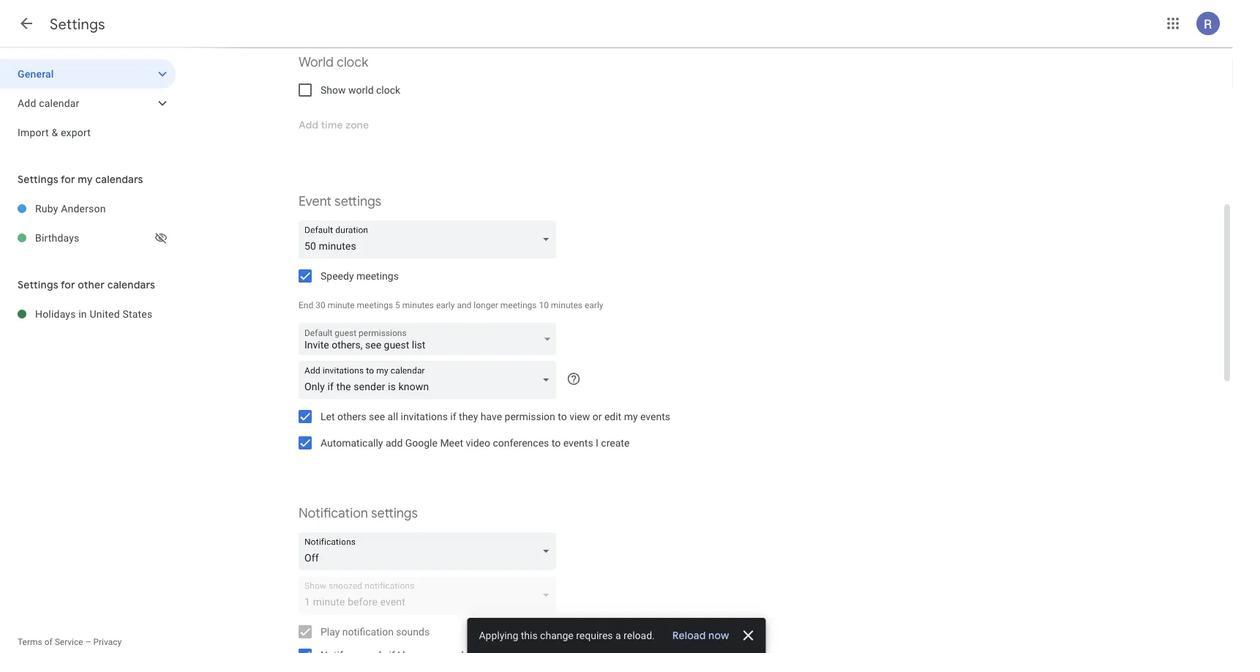 Task type: locate. For each thing, give the bounding box(es) containing it.
edit
[[605, 410, 622, 423]]

events left the i at the bottom of page
[[564, 437, 594, 449]]

world
[[299, 54, 334, 71]]

to right conferences
[[552, 437, 561, 449]]

early right 10
[[585, 300, 604, 311]]

import & export
[[18, 126, 91, 138]]

1 horizontal spatial early
[[585, 300, 604, 311]]

minutes right the 5
[[403, 300, 434, 311]]

0 horizontal spatial clock
[[337, 54, 369, 71]]

clock up show world clock
[[337, 54, 369, 71]]

world clock
[[299, 54, 369, 71]]

see left all
[[369, 410, 385, 423]]

guest down permissions at the bottom left
[[384, 339, 410, 351]]

notification
[[299, 505, 368, 522]]

calendars up states
[[107, 278, 155, 291]]

30
[[316, 300, 326, 311]]

guest up others,
[[335, 328, 357, 338]]

1 vertical spatial for
[[61, 278, 75, 291]]

None field
[[299, 220, 562, 259], [299, 361, 562, 399], [299, 532, 562, 570], [299, 220, 562, 259], [299, 361, 562, 399], [299, 532, 562, 570]]

automatically
[[321, 437, 383, 449]]

1 vertical spatial settings
[[18, 173, 58, 186]]

0 vertical spatial settings
[[50, 15, 105, 33]]

all
[[388, 410, 398, 423]]

events
[[641, 410, 671, 423], [564, 437, 594, 449]]

settings up the holidays
[[18, 278, 58, 291]]

this
[[521, 629, 538, 642]]

ruby anderson tree item
[[0, 194, 176, 223]]

a
[[616, 629, 621, 642]]

calendars for settings for other calendars
[[107, 278, 155, 291]]

0 vertical spatial my
[[78, 173, 93, 186]]

0 vertical spatial events
[[641, 410, 671, 423]]

events right edit
[[641, 410, 671, 423]]

default
[[305, 328, 333, 338]]

if
[[451, 410, 457, 423]]

reload now
[[673, 629, 730, 642]]

0 horizontal spatial minutes
[[403, 300, 434, 311]]

add calendar
[[18, 97, 79, 109]]

to
[[558, 410, 567, 423], [552, 437, 561, 449]]

my up anderson
[[78, 173, 93, 186]]

for for other
[[61, 278, 75, 291]]

guest
[[335, 328, 357, 338], [384, 339, 410, 351]]

for up the ruby anderson at the left top
[[61, 173, 75, 186]]

reload
[[673, 629, 706, 642]]

&
[[52, 126, 58, 138]]

see
[[365, 339, 382, 351], [369, 410, 385, 423]]

i
[[596, 437, 599, 449]]

2 vertical spatial settings
[[18, 278, 58, 291]]

birthdays
[[35, 232, 79, 244]]

1 vertical spatial events
[[564, 437, 594, 449]]

settings for settings for other calendars
[[18, 278, 58, 291]]

2 for from the top
[[61, 278, 75, 291]]

settings
[[335, 193, 382, 210], [371, 505, 418, 522]]

let others see all invitations if they have permission to view or edit my events
[[321, 410, 671, 423]]

applying this change requires a reload.
[[479, 629, 655, 642]]

conferences
[[493, 437, 549, 449]]

early left and
[[436, 300, 455, 311]]

1 horizontal spatial my
[[624, 410, 638, 423]]

they
[[459, 410, 478, 423]]

calendars up ruby anderson tree item
[[95, 173, 143, 186]]

0 vertical spatial see
[[365, 339, 382, 351]]

see down permissions at the bottom left
[[365, 339, 382, 351]]

show world clock
[[321, 84, 401, 96]]

settings right go back image
[[50, 15, 105, 33]]

settings right event
[[335, 193, 382, 210]]

1 for from the top
[[61, 173, 75, 186]]

my
[[78, 173, 93, 186], [624, 410, 638, 423]]

tree
[[0, 59, 176, 147]]

settings up ruby
[[18, 173, 58, 186]]

0 horizontal spatial my
[[78, 173, 93, 186]]

my right edit
[[624, 410, 638, 423]]

0 vertical spatial for
[[61, 173, 75, 186]]

0 vertical spatial settings
[[335, 193, 382, 210]]

add
[[386, 437, 403, 449]]

5
[[396, 300, 400, 311]]

now
[[709, 629, 730, 642]]

anderson
[[61, 202, 106, 215]]

early
[[436, 300, 455, 311], [585, 300, 604, 311]]

play notification sounds
[[321, 626, 430, 638]]

tree containing general
[[0, 59, 176, 147]]

settings right notification
[[371, 505, 418, 522]]

2 early from the left
[[585, 300, 604, 311]]

clock
[[337, 54, 369, 71], [376, 84, 401, 96]]

view
[[570, 410, 590, 423]]

holidays in united states
[[35, 308, 153, 320]]

clock right the world
[[376, 84, 401, 96]]

meetings
[[357, 270, 399, 282], [357, 300, 393, 311], [501, 300, 537, 311]]

in
[[79, 308, 87, 320]]

settings for event settings
[[335, 193, 382, 210]]

0 vertical spatial calendars
[[95, 173, 143, 186]]

1 horizontal spatial clock
[[376, 84, 401, 96]]

1 early from the left
[[436, 300, 455, 311]]

for left other at the top of the page
[[61, 278, 75, 291]]

0 horizontal spatial early
[[436, 300, 455, 311]]

1 vertical spatial see
[[369, 410, 385, 423]]

requires
[[577, 629, 613, 642]]

end 30 minute meetings 5 minutes early and longer meetings 10 minutes early
[[299, 300, 604, 311]]

meetings up the 5
[[357, 270, 399, 282]]

1 vertical spatial clock
[[376, 84, 401, 96]]

privacy
[[93, 637, 122, 647]]

1 horizontal spatial guest
[[384, 339, 410, 351]]

invite others, see guest list button
[[299, 324, 557, 359]]

create
[[601, 437, 630, 449]]

0 vertical spatial clock
[[337, 54, 369, 71]]

birthdays tree item
[[0, 223, 176, 253]]

0 horizontal spatial events
[[564, 437, 594, 449]]

for
[[61, 173, 75, 186], [61, 278, 75, 291]]

and
[[457, 300, 472, 311]]

terms of service link
[[18, 637, 83, 647]]

to left view
[[558, 410, 567, 423]]

general
[[18, 68, 54, 80]]

settings
[[50, 15, 105, 33], [18, 173, 58, 186], [18, 278, 58, 291]]

1 vertical spatial calendars
[[107, 278, 155, 291]]

have
[[481, 410, 502, 423]]

settings heading
[[50, 15, 105, 33]]

event settings
[[299, 193, 382, 210]]

minutes right 10
[[551, 300, 583, 311]]

1 horizontal spatial minutes
[[551, 300, 583, 311]]

others
[[338, 410, 367, 423]]

1 vertical spatial settings
[[371, 505, 418, 522]]



Task type: describe. For each thing, give the bounding box(es) containing it.
export
[[61, 126, 91, 138]]

ruby anderson
[[35, 202, 106, 215]]

settings for my calendars tree
[[0, 194, 176, 253]]

settings for other calendars
[[18, 278, 155, 291]]

play
[[321, 626, 340, 638]]

–
[[85, 637, 91, 647]]

others,
[[332, 339, 363, 351]]

reload now button
[[667, 628, 736, 643]]

reload.
[[624, 629, 655, 642]]

speedy meetings
[[321, 270, 399, 282]]

event
[[299, 193, 332, 210]]

longer
[[474, 300, 499, 311]]

end
[[299, 300, 314, 311]]

settings for notification settings
[[371, 505, 418, 522]]

list
[[412, 339, 426, 351]]

minute
[[328, 300, 355, 311]]

go back image
[[18, 15, 35, 32]]

settings for settings
[[50, 15, 105, 33]]

meet
[[440, 437, 464, 449]]

holidays
[[35, 308, 76, 320]]

0 vertical spatial to
[[558, 410, 567, 423]]

invite
[[305, 339, 329, 351]]

show
[[321, 84, 346, 96]]

permission
[[505, 410, 556, 423]]

other
[[78, 278, 105, 291]]

2 minutes from the left
[[551, 300, 583, 311]]

change
[[541, 629, 574, 642]]

see inside default guest permissions invite others, see guest list
[[365, 339, 382, 351]]

1 vertical spatial to
[[552, 437, 561, 449]]

1 horizontal spatial events
[[641, 410, 671, 423]]

of
[[44, 637, 52, 647]]

add
[[18, 97, 36, 109]]

calendars for settings for my calendars
[[95, 173, 143, 186]]

invitations
[[401, 410, 448, 423]]

united
[[90, 308, 120, 320]]

google
[[406, 437, 438, 449]]

speedy
[[321, 270, 354, 282]]

holidays in united states link
[[35, 300, 176, 329]]

holidays in united states tree item
[[0, 300, 176, 329]]

import
[[18, 126, 49, 138]]

meetings left 10
[[501, 300, 537, 311]]

sounds
[[396, 626, 430, 638]]

ruby
[[35, 202, 58, 215]]

permissions
[[359, 328, 407, 338]]

settings for settings for my calendars
[[18, 173, 58, 186]]

calendar
[[39, 97, 79, 109]]

world
[[349, 84, 374, 96]]

for for my
[[61, 173, 75, 186]]

birthdays link
[[35, 223, 152, 253]]

default guest permissions invite others, see guest list
[[305, 328, 426, 351]]

privacy link
[[93, 637, 122, 647]]

10
[[539, 300, 549, 311]]

1 vertical spatial my
[[624, 410, 638, 423]]

let
[[321, 410, 335, 423]]

meetings left the 5
[[357, 300, 393, 311]]

terms of service – privacy
[[18, 637, 122, 647]]

notification
[[343, 626, 394, 638]]

notification settings
[[299, 505, 418, 522]]

applying
[[479, 629, 519, 642]]

settings for my calendars
[[18, 173, 143, 186]]

or
[[593, 410, 602, 423]]

automatically add google meet video conferences to events i create
[[321, 437, 630, 449]]

0 horizontal spatial guest
[[335, 328, 357, 338]]

1 minutes from the left
[[403, 300, 434, 311]]

terms
[[18, 637, 42, 647]]

service
[[55, 637, 83, 647]]

video
[[466, 437, 491, 449]]

states
[[123, 308, 153, 320]]



Task type: vqa. For each thing, say whether or not it's contained in the screenshot.
the minutes to the left
yes



